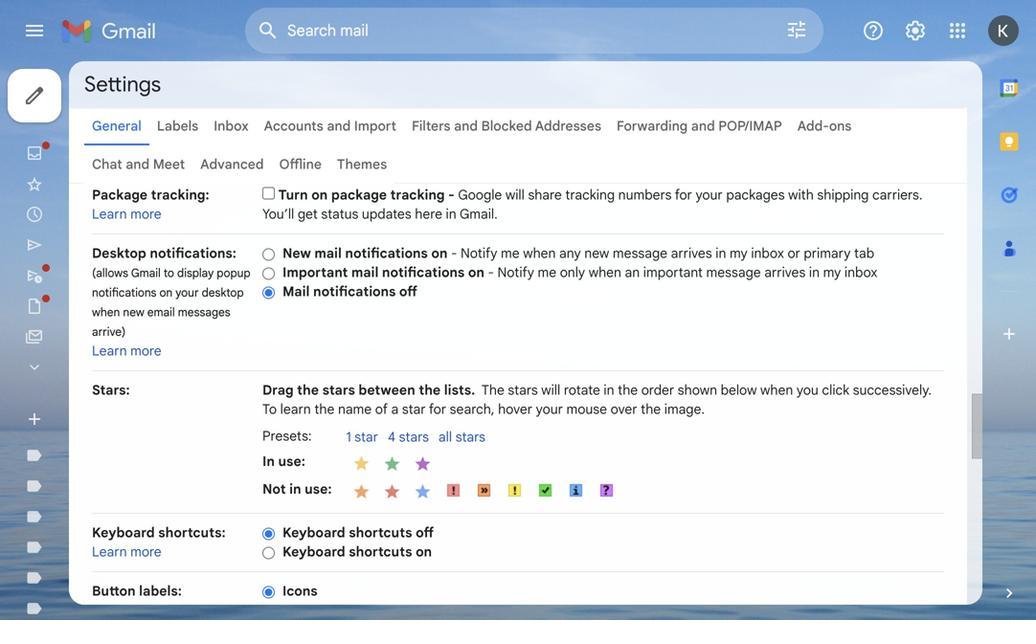 Task type: vqa. For each thing, say whether or not it's contained in the screenshot.
topmost the view
no



Task type: describe. For each thing, give the bounding box(es) containing it.
to
[[263, 402, 277, 418]]

accounts and import
[[264, 118, 397, 135]]

package tracking: learn more
[[92, 187, 210, 223]]

labels:
[[139, 584, 182, 600]]

drag
[[263, 382, 294, 399]]

rotate
[[564, 382, 601, 399]]

Icons radio
[[263, 586, 275, 600]]

icons
[[283, 584, 318, 600]]

Text radio
[[263, 605, 275, 619]]

New mail notifications on radio
[[263, 248, 275, 262]]

the up over
[[618, 382, 638, 399]]

1 vertical spatial my
[[824, 264, 842, 281]]

0 horizontal spatial star
[[355, 429, 379, 446]]

all
[[439, 429, 452, 446]]

me for when
[[501, 245, 520, 262]]

gmail
[[131, 266, 161, 281]]

more inside the desktop notifications: (allows gmail to display popup notifications on your desktop when new email messages arrive) learn more
[[130, 343, 162, 360]]

important
[[644, 264, 703, 281]]

when inside the desktop notifications: (allows gmail to display popup notifications on your desktop when new email messages arrive) learn more
[[92, 306, 120, 320]]

on inside the desktop notifications: (allows gmail to display popup notifications on your desktop when new email messages arrive) learn more
[[160, 286, 173, 300]]

tracking for share
[[566, 187, 615, 204]]

advanced
[[200, 156, 264, 173]]

lists.
[[444, 382, 476, 399]]

and for forwarding
[[692, 118, 716, 135]]

tracking:
[[151, 187, 210, 204]]

meet
[[153, 156, 185, 173]]

status
[[321, 206, 359, 223]]

stars:
[[92, 382, 130, 399]]

and for filters
[[454, 118, 478, 135]]

over
[[611, 402, 638, 418]]

keyboard shortcuts on
[[283, 544, 432, 561]]

import
[[354, 118, 397, 135]]

ons
[[830, 118, 852, 135]]

stars right the 4
[[399, 429, 429, 446]]

new inside the desktop notifications: (allows gmail to display popup notifications on your desktop when new email messages arrive) learn more
[[123, 306, 144, 320]]

desktop
[[202, 286, 244, 300]]

shortcuts:
[[158, 525, 226, 542]]

1 vertical spatial arrives
[[765, 264, 806, 281]]

with
[[789, 187, 814, 204]]

the down order
[[641, 402, 661, 418]]

labels
[[157, 118, 199, 135]]

inbox
[[214, 118, 249, 135]]

learn for package tracking: learn more
[[92, 206, 127, 223]]

notifications down here
[[382, 264, 465, 281]]

forwarding and pop/imap link
[[617, 118, 783, 135]]

desktop notifications: (allows gmail to display popup notifications on your desktop when new email messages arrive) learn more
[[92, 245, 251, 360]]

in right not
[[290, 482, 301, 498]]

presets:
[[263, 428, 312, 445]]

Search mail text field
[[287, 21, 732, 40]]

new mail notifications on - notify me when any new message arrives in my inbox or primary tab
[[283, 245, 875, 262]]

keyboard for keyboard shortcuts off
[[283, 525, 346, 542]]

the left lists.
[[419, 382, 441, 399]]

0 vertical spatial -
[[448, 187, 455, 204]]

shipping
[[818, 187, 870, 204]]

turn on package tracking -
[[278, 187, 458, 204]]

pop/imap
[[719, 118, 783, 135]]

0 vertical spatial my
[[730, 245, 748, 262]]

on up get
[[312, 187, 328, 204]]

here
[[415, 206, 443, 223]]

will inside google will share tracking numbers for your packages with shipping carriers. you'll get status updates here in gmail.
[[506, 187, 525, 204]]

learn for button labels: learn more
[[92, 603, 127, 620]]

chat and meet link
[[92, 156, 185, 173]]

you
[[797, 382, 819, 399]]

stars right all
[[456, 429, 486, 446]]

Keyboard shortcuts on radio
[[263, 547, 275, 561]]

more for button
[[130, 603, 162, 620]]

email
[[147, 306, 175, 320]]

successively.
[[854, 382, 932, 399]]

labels link
[[157, 118, 199, 135]]

support image
[[862, 19, 885, 42]]

updates
[[362, 206, 412, 223]]

notifications down important
[[313, 284, 396, 300]]

search,
[[450, 402, 495, 418]]

the right learn
[[315, 402, 335, 418]]

the up learn
[[297, 382, 319, 399]]

search mail image
[[251, 13, 286, 48]]

any
[[560, 245, 581, 262]]

share
[[528, 187, 562, 204]]

Mail notifications off radio
[[263, 286, 275, 300]]

desktop
[[92, 245, 146, 262]]

1 star 4 stars all stars
[[346, 429, 486, 446]]

button labels: learn more
[[92, 584, 182, 620]]

button
[[92, 584, 136, 600]]

1 star link
[[346, 429, 388, 448]]

chat and meet
[[92, 156, 185, 173]]

add-ons link
[[798, 118, 852, 135]]

numbers
[[619, 187, 672, 204]]

settings
[[84, 71, 161, 98]]

0 horizontal spatial arrives
[[671, 245, 713, 262]]

notifications down updates
[[345, 245, 428, 262]]

main menu image
[[23, 19, 46, 42]]

learn
[[280, 402, 311, 418]]

you'll
[[263, 206, 294, 223]]

only
[[560, 264, 586, 281]]

advanced link
[[200, 156, 264, 173]]

display
[[177, 266, 214, 281]]

inbox link
[[214, 118, 249, 135]]

keyboard shortcuts: learn more
[[92, 525, 226, 561]]

notifications inside the desktop notifications: (allows gmail to display popup notifications on your desktop when new email messages arrive) learn more
[[92, 286, 157, 300]]

package
[[92, 187, 148, 204]]

will inside the stars will rotate in the order shown below when you click successively. to learn the name of a star for search, hover your mouse over the image.
[[542, 382, 561, 399]]

offline
[[279, 156, 322, 173]]

keyboard for keyboard shortcuts on
[[283, 544, 346, 561]]

carriers.
[[873, 187, 923, 204]]

in down "primary"
[[810, 264, 820, 281]]

of
[[375, 402, 388, 418]]

google will share tracking numbers for your packages with shipping carriers. you'll get status updates here in gmail.
[[263, 187, 923, 223]]

off for keyboard shortcuts off
[[416, 525, 434, 542]]

learn inside the desktop notifications: (allows gmail to display popup notifications on your desktop when new email messages arrive) learn more
[[92, 343, 127, 360]]

arrive)
[[92, 325, 126, 340]]

important mail notifications on - notify me only when an important message arrives in my inbox
[[283, 264, 878, 281]]

messages
[[178, 306, 231, 320]]

themes
[[337, 156, 387, 173]]

keyboard shortcuts off
[[283, 525, 434, 542]]

new
[[283, 245, 311, 262]]

or
[[788, 245, 801, 262]]

for inside google will share tracking numbers for your packages with shipping carriers. you'll get status updates here in gmail.
[[675, 187, 693, 204]]

and for chat
[[126, 156, 150, 173]]

when left an
[[589, 264, 622, 281]]

for inside the stars will rotate in the order shown below when you click successively. to learn the name of a star for search, hover your mouse over the image.
[[429, 402, 447, 418]]

blocked
[[482, 118, 532, 135]]

get
[[298, 206, 318, 223]]

in down packages
[[716, 245, 727, 262]]

forwarding
[[617, 118, 688, 135]]



Task type: locate. For each thing, give the bounding box(es) containing it.
4 more from the top
[[130, 603, 162, 620]]

0 vertical spatial me
[[501, 245, 520, 262]]

all stars link
[[439, 429, 495, 448]]

more inside keyboard shortcuts: learn more
[[130, 544, 162, 561]]

1 learn from the top
[[92, 206, 127, 223]]

and right filters
[[454, 118, 478, 135]]

shortcuts for on
[[349, 544, 413, 561]]

0 horizontal spatial tracking
[[391, 187, 445, 204]]

2 vertical spatial your
[[536, 402, 563, 418]]

1
[[346, 429, 351, 446]]

when
[[523, 245, 556, 262], [589, 264, 622, 281], [92, 306, 120, 320], [761, 382, 794, 399]]

None search field
[[245, 8, 824, 54]]

1 vertical spatial message
[[707, 264, 762, 281]]

drag the stars between the lists.
[[263, 382, 476, 399]]

1 horizontal spatial star
[[402, 402, 426, 418]]

the stars will rotate in the order shown below when you click successively. to learn the name of a star for search, hover your mouse over the image.
[[263, 382, 932, 418]]

0 vertical spatial shortcuts
[[349, 525, 413, 542]]

Keyboard shortcuts off radio
[[263, 527, 275, 542]]

will left the share
[[506, 187, 525, 204]]

and
[[327, 118, 351, 135], [454, 118, 478, 135], [692, 118, 716, 135], [126, 156, 150, 173]]

me left the any
[[501, 245, 520, 262]]

learn more link down arrive)
[[92, 343, 162, 360]]

in inside the stars will rotate in the order shown below when you click successively. to learn the name of a star for search, hover your mouse over the image.
[[604, 382, 615, 399]]

star right "1" on the bottom left
[[355, 429, 379, 446]]

1 horizontal spatial message
[[707, 264, 762, 281]]

add-ons
[[798, 118, 852, 135]]

and right chat
[[126, 156, 150, 173]]

0 horizontal spatial mail
[[315, 245, 342, 262]]

your right the hover
[[536, 402, 563, 418]]

my down "primary"
[[824, 264, 842, 281]]

0 vertical spatial use:
[[278, 454, 306, 471]]

notifications:
[[150, 245, 237, 262]]

2 learn from the top
[[92, 343, 127, 360]]

- for important mail notifications on
[[488, 264, 494, 281]]

keyboard up icons
[[283, 544, 346, 561]]

will
[[506, 187, 525, 204], [542, 382, 561, 399]]

learn down package
[[92, 206, 127, 223]]

important
[[283, 264, 348, 281]]

package
[[331, 187, 387, 204]]

message
[[613, 245, 668, 262], [707, 264, 762, 281]]

2 learn more link from the top
[[92, 343, 162, 360]]

learn inside button labels: learn more
[[92, 603, 127, 620]]

your inside google will share tracking numbers for your packages with shipping carriers. you'll get status updates here in gmail.
[[696, 187, 723, 204]]

2 horizontal spatial your
[[696, 187, 723, 204]]

learn more link down button
[[92, 603, 162, 620]]

will left rotate
[[542, 382, 561, 399]]

for right 'numbers'
[[675, 187, 693, 204]]

more down package
[[130, 206, 162, 223]]

2 shortcuts from the top
[[349, 544, 413, 561]]

use: right in
[[278, 454, 306, 471]]

notifications
[[345, 245, 428, 262], [382, 264, 465, 281], [313, 284, 396, 300], [92, 286, 157, 300]]

4 learn from the top
[[92, 603, 127, 620]]

arrives up important
[[671, 245, 713, 262]]

notify for notify me when any new message arrives in my inbox or primary tab
[[461, 245, 498, 262]]

new up "important mail notifications on - notify me only when an important message arrives in my inbox"
[[585, 245, 610, 262]]

more for package
[[130, 206, 162, 223]]

None checkbox
[[263, 187, 275, 200]]

your inside the stars will rotate in the order shown below when you click successively. to learn the name of a star for search, hover your mouse over the image.
[[536, 402, 563, 418]]

1 horizontal spatial your
[[536, 402, 563, 418]]

0 vertical spatial inbox
[[752, 245, 785, 262]]

1 vertical spatial your
[[176, 286, 199, 300]]

0 vertical spatial message
[[613, 245, 668, 262]]

1 vertical spatial shortcuts
[[349, 544, 413, 561]]

notify down gmail.
[[461, 245, 498, 262]]

learn inside package tracking: learn more
[[92, 206, 127, 223]]

learn more link for keyboard
[[92, 544, 162, 561]]

1 more from the top
[[130, 206, 162, 223]]

learn
[[92, 206, 127, 223], [92, 343, 127, 360], [92, 544, 127, 561], [92, 603, 127, 620]]

notify left only
[[498, 264, 535, 281]]

below
[[721, 382, 758, 399]]

stars inside the stars will rotate in the order shown below when you click successively. to learn the name of a star for search, hover your mouse over the image.
[[508, 382, 538, 399]]

chat
[[92, 156, 122, 173]]

keyboard up button
[[92, 525, 155, 542]]

off
[[400, 284, 418, 300], [416, 525, 434, 542]]

and left the pop/imap
[[692, 118, 716, 135]]

1 vertical spatial mail
[[352, 264, 379, 281]]

me left only
[[538, 264, 557, 281]]

tracking inside google will share tracking numbers for your packages with shipping carriers. you'll get status updates here in gmail.
[[566, 187, 615, 204]]

0 vertical spatial mail
[[315, 245, 342, 262]]

in use:
[[263, 454, 306, 471]]

my
[[730, 245, 748, 262], [824, 264, 842, 281]]

Important mail notifications on radio
[[263, 267, 275, 281]]

0 vertical spatial star
[[402, 402, 426, 418]]

stars
[[323, 382, 355, 399], [508, 382, 538, 399], [399, 429, 429, 446], [456, 429, 486, 446]]

accounts and import link
[[264, 118, 397, 135]]

3 learn from the top
[[92, 544, 127, 561]]

1 vertical spatial new
[[123, 306, 144, 320]]

shortcuts up keyboard shortcuts on
[[349, 525, 413, 542]]

gmail image
[[61, 11, 166, 50]]

1 horizontal spatial my
[[824, 264, 842, 281]]

notify for notify me only when an important message arrives in my inbox
[[498, 264, 535, 281]]

inbox left 'or'
[[752, 245, 785, 262]]

in right here
[[446, 206, 457, 223]]

1 vertical spatial use:
[[305, 482, 332, 498]]

notifications down (allows
[[92, 286, 157, 300]]

use:
[[278, 454, 306, 471], [305, 482, 332, 498]]

advanced search options image
[[778, 11, 816, 49]]

more down labels:
[[130, 603, 162, 620]]

your inside the desktop notifications: (allows gmail to display popup notifications on your desktop when new email messages arrive) learn more
[[176, 286, 199, 300]]

more for keyboard
[[130, 544, 162, 561]]

filters
[[412, 118, 451, 135]]

learn for keyboard shortcuts: learn more
[[92, 544, 127, 561]]

-
[[448, 187, 455, 204], [451, 245, 458, 262], [488, 264, 494, 281]]

star inside the stars will rotate in the order shown below when you click successively. to learn the name of a star for search, hover your mouse over the image.
[[402, 402, 426, 418]]

order
[[642, 382, 675, 399]]

more up labels:
[[130, 544, 162, 561]]

3 learn more link from the top
[[92, 544, 162, 561]]

more inside package tracking: learn more
[[130, 206, 162, 223]]

0 horizontal spatial my
[[730, 245, 748, 262]]

new
[[585, 245, 610, 262], [123, 306, 144, 320]]

use: right not
[[305, 482, 332, 498]]

1 horizontal spatial new
[[585, 245, 610, 262]]

3 more from the top
[[130, 544, 162, 561]]

star
[[402, 402, 426, 418], [355, 429, 379, 446]]

and left import
[[327, 118, 351, 135]]

4
[[388, 429, 396, 446]]

keyboard right keyboard shortcuts off radio
[[283, 525, 346, 542]]

1 learn more link from the top
[[92, 206, 162, 223]]

tracking right the share
[[566, 187, 615, 204]]

0 horizontal spatial will
[[506, 187, 525, 204]]

0 vertical spatial off
[[400, 284, 418, 300]]

2 tracking from the left
[[566, 187, 615, 204]]

shortcuts down keyboard shortcuts off
[[349, 544, 413, 561]]

on down to
[[160, 286, 173, 300]]

1 shortcuts from the top
[[349, 525, 413, 542]]

0 vertical spatial new
[[585, 245, 610, 262]]

learn inside keyboard shortcuts: learn more
[[92, 544, 127, 561]]

click
[[823, 382, 850, 399]]

add-
[[798, 118, 830, 135]]

keyboard
[[92, 525, 155, 542], [283, 525, 346, 542], [283, 544, 346, 561]]

tracking
[[391, 187, 445, 204], [566, 187, 615, 204]]

my left 'or'
[[730, 245, 748, 262]]

me for only
[[538, 264, 557, 281]]

google
[[458, 187, 502, 204]]

gmail.
[[460, 206, 498, 223]]

for up all
[[429, 402, 447, 418]]

1 vertical spatial -
[[451, 245, 458, 262]]

1 vertical spatial inbox
[[845, 264, 878, 281]]

shown
[[678, 382, 718, 399]]

tracking for package
[[391, 187, 445, 204]]

on down gmail.
[[468, 264, 485, 281]]

0 horizontal spatial your
[[176, 286, 199, 300]]

turn
[[278, 187, 308, 204]]

in up over
[[604, 382, 615, 399]]

mail
[[315, 245, 342, 262], [352, 264, 379, 281]]

popup
[[217, 266, 251, 281]]

learn down arrive)
[[92, 343, 127, 360]]

in
[[263, 454, 275, 471]]

settings image
[[905, 19, 928, 42]]

1 horizontal spatial for
[[675, 187, 693, 204]]

mail for new
[[315, 245, 342, 262]]

0 horizontal spatial for
[[429, 402, 447, 418]]

a
[[392, 402, 399, 418]]

hover
[[498, 402, 533, 418]]

keyboard inside keyboard shortcuts: learn more
[[92, 525, 155, 542]]

filters and blocked addresses
[[412, 118, 602, 135]]

on down here
[[432, 245, 448, 262]]

addresses
[[535, 118, 602, 135]]

your down display
[[176, 286, 199, 300]]

learn up button
[[92, 544, 127, 561]]

message up an
[[613, 245, 668, 262]]

1 horizontal spatial tracking
[[566, 187, 615, 204]]

1 horizontal spatial me
[[538, 264, 557, 281]]

0 vertical spatial your
[[696, 187, 723, 204]]

1 horizontal spatial arrives
[[765, 264, 806, 281]]

general link
[[92, 118, 142, 135]]

1 horizontal spatial inbox
[[845, 264, 878, 281]]

0 horizontal spatial inbox
[[752, 245, 785, 262]]

packages
[[727, 187, 785, 204]]

between
[[359, 382, 416, 399]]

more down email
[[130, 343, 162, 360]]

learn more link down package
[[92, 206, 162, 223]]

on down keyboard shortcuts off
[[416, 544, 432, 561]]

off up keyboard shortcuts on
[[416, 525, 434, 542]]

0 vertical spatial will
[[506, 187, 525, 204]]

keyboard for keyboard shortcuts: learn more
[[92, 525, 155, 542]]

1 horizontal spatial will
[[542, 382, 561, 399]]

not in use:
[[263, 482, 332, 498]]

learn down button
[[92, 603, 127, 620]]

4 stars link
[[388, 429, 439, 448]]

mail notifications off
[[283, 284, 418, 300]]

stars up name
[[323, 382, 355, 399]]

mail up important
[[315, 245, 342, 262]]

navigation
[[0, 61, 230, 621]]

new left email
[[123, 306, 144, 320]]

message right important
[[707, 264, 762, 281]]

0 horizontal spatial message
[[613, 245, 668, 262]]

4 learn more link from the top
[[92, 603, 162, 620]]

mail
[[283, 284, 310, 300]]

for
[[675, 187, 693, 204], [429, 402, 447, 418]]

more
[[130, 206, 162, 223], [130, 343, 162, 360], [130, 544, 162, 561], [130, 603, 162, 620]]

off for mail notifications off
[[400, 284, 418, 300]]

mail for important
[[352, 264, 379, 281]]

inbox down the tab
[[845, 264, 878, 281]]

learn more link up button
[[92, 544, 162, 561]]

when left the any
[[523, 245, 556, 262]]

in inside google will share tracking numbers for your packages with shipping carriers. you'll get status updates here in gmail.
[[446, 206, 457, 223]]

0 vertical spatial arrives
[[671, 245, 713, 262]]

stars up the hover
[[508, 382, 538, 399]]

filters and blocked addresses link
[[412, 118, 602, 135]]

mail up mail notifications off
[[352, 264, 379, 281]]

1 horizontal spatial mail
[[352, 264, 379, 281]]

learn more link for button
[[92, 603, 162, 620]]

- for new mail notifications on
[[451, 245, 458, 262]]

1 vertical spatial for
[[429, 402, 447, 418]]

off down here
[[400, 284, 418, 300]]

when left you
[[761, 382, 794, 399]]

0 vertical spatial for
[[675, 187, 693, 204]]

1 vertical spatial notify
[[498, 264, 535, 281]]

shortcuts
[[349, 525, 413, 542], [349, 544, 413, 561]]

themes link
[[337, 156, 387, 173]]

1 tracking from the left
[[391, 187, 445, 204]]

1 vertical spatial will
[[542, 382, 561, 399]]

image.
[[665, 402, 705, 418]]

0 horizontal spatial new
[[123, 306, 144, 320]]

when inside the stars will rotate in the order shown below when you click successively. to learn the name of a star for search, hover your mouse over the image.
[[761, 382, 794, 399]]

1 vertical spatial off
[[416, 525, 434, 542]]

1 vertical spatial me
[[538, 264, 557, 281]]

mouse
[[567, 402, 608, 418]]

text
[[283, 603, 311, 620]]

your left packages
[[696, 187, 723, 204]]

2 vertical spatial -
[[488, 264, 494, 281]]

forwarding and pop/imap
[[617, 118, 783, 135]]

tab list
[[983, 61, 1037, 552]]

2 more from the top
[[130, 343, 162, 360]]

arrives down 'or'
[[765, 264, 806, 281]]

offline link
[[279, 156, 322, 173]]

when up arrive)
[[92, 306, 120, 320]]

an
[[625, 264, 640, 281]]

0 vertical spatial notify
[[461, 245, 498, 262]]

0 horizontal spatial me
[[501, 245, 520, 262]]

tab
[[855, 245, 875, 262]]

general
[[92, 118, 142, 135]]

learn more link for package
[[92, 206, 162, 223]]

and for accounts
[[327, 118, 351, 135]]

1 vertical spatial star
[[355, 429, 379, 446]]

shortcuts for off
[[349, 525, 413, 542]]

more inside button labels: learn more
[[130, 603, 162, 620]]

notify
[[461, 245, 498, 262], [498, 264, 535, 281]]

star right a
[[402, 402, 426, 418]]

tracking up here
[[391, 187, 445, 204]]



